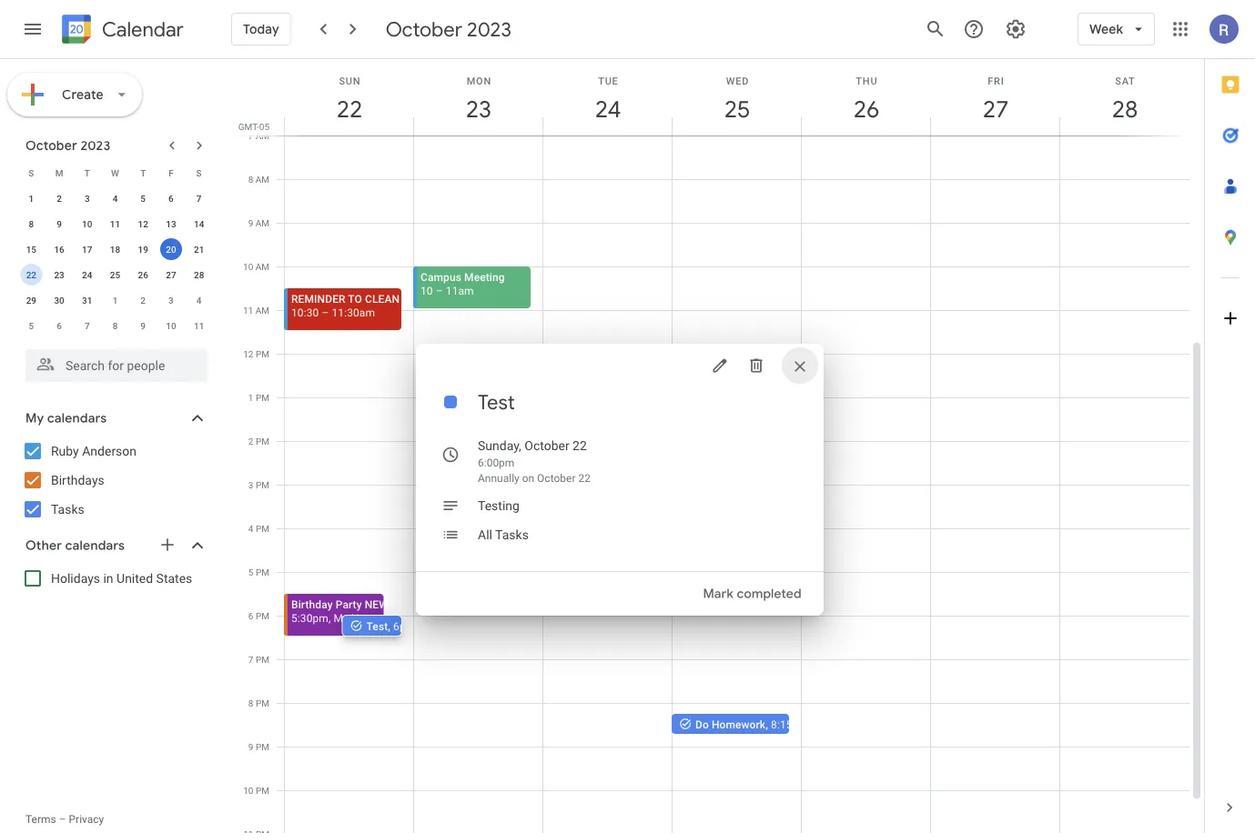 Task type: locate. For each thing, give the bounding box(es) containing it.
11 down november 4 element
[[194, 320, 204, 331]]

pm
[[256, 349, 269, 360], [256, 392, 269, 403], [256, 436, 269, 447], [256, 480, 269, 491], [256, 523, 269, 534], [256, 567, 269, 578], [256, 611, 269, 622], [256, 654, 269, 665], [256, 698, 269, 709], [256, 742, 269, 753], [256, 785, 269, 796]]

am for 7 am
[[256, 130, 269, 141]]

9 up 10 pm
[[248, 742, 253, 753]]

3 for november 3 element
[[168, 295, 174, 306]]

9 down the november 2 element
[[140, 320, 146, 331]]

0 vertical spatial my
[[25, 410, 44, 427]]

pm for 5 pm
[[256, 567, 269, 578]]

0 horizontal spatial –
[[59, 814, 66, 826]]

9 up 10 am
[[248, 218, 253, 228]]

today
[[243, 21, 279, 37]]

am down 8 am
[[256, 218, 269, 228]]

pm down 6 pm
[[256, 654, 269, 665]]

11 am
[[243, 305, 269, 316]]

28 link
[[1104, 88, 1146, 130]]

1 horizontal spatial 23
[[465, 94, 491, 124]]

grid
[[233, 59, 1204, 834]]

5 down 29 element
[[29, 320, 34, 331]]

1 horizontal spatial s
[[196, 167, 202, 178]]

create button
[[7, 73, 142, 117]]

11 down 10 am
[[243, 305, 253, 316]]

1 vertical spatial 4
[[196, 295, 202, 306]]

8 down the 7 am
[[248, 174, 253, 185]]

4 for november 4 element
[[196, 295, 202, 306]]

24
[[594, 94, 620, 124], [82, 269, 92, 280]]

11 for 11 am
[[243, 305, 253, 316]]

5 up 12 element
[[140, 193, 146, 204]]

0 horizontal spatial s
[[29, 167, 34, 178]]

pm for 7 pm
[[256, 654, 269, 665]]

28
[[1111, 94, 1137, 124], [194, 269, 204, 280]]

16 element
[[48, 238, 70, 260]]

0 vertical spatial –
[[436, 284, 443, 297]]

pm up 6 pm
[[256, 567, 269, 578]]

4 am from the top
[[256, 261, 269, 272]]

pm up 7 pm
[[256, 611, 269, 622]]

2 horizontal spatial –
[[436, 284, 443, 297]]

10 down 'campus'
[[420, 284, 433, 297]]

2 horizontal spatial 2
[[248, 436, 253, 447]]

11 pm from the top
[[256, 785, 269, 796]]

1 row from the top
[[17, 160, 213, 186]]

test for test
[[478, 390, 515, 415]]

28 down the "sat"
[[1111, 94, 1137, 124]]

25
[[723, 94, 749, 124], [110, 269, 120, 280]]

0 vertical spatial 6
[[168, 193, 174, 204]]

2 down m
[[57, 193, 62, 204]]

11am
[[446, 284, 474, 297]]

1 horizontal spatial t
[[140, 167, 146, 178]]

1 horizontal spatial 11
[[194, 320, 204, 331]]

pm down 8 pm on the bottom left of the page
[[256, 742, 269, 753]]

pm down 3 pm
[[256, 523, 269, 534]]

2 horizontal spatial 1
[[248, 392, 253, 403]]

1 vertical spatial 24
[[82, 269, 92, 280]]

3 down 27 "element"
[[168, 295, 174, 306]]

2 horizontal spatial 4
[[248, 523, 253, 534]]

0 vertical spatial 26
[[852, 94, 878, 124]]

25 column header
[[672, 59, 802, 136]]

row down w
[[17, 186, 213, 211]]

26 column header
[[801, 59, 931, 136]]

1 vertical spatial –
[[322, 306, 329, 319]]

1 vertical spatial 28
[[194, 269, 204, 280]]

29
[[26, 295, 36, 306]]

26 element
[[132, 264, 154, 286]]

30 element
[[48, 289, 70, 311]]

0 vertical spatial 25
[[723, 94, 749, 124]]

pm for 8 pm
[[256, 698, 269, 709]]

pm for 12 pm
[[256, 349, 269, 360]]

11 for 11 element at top left
[[110, 218, 120, 229]]

2 horizontal spatial 11
[[243, 305, 253, 316]]

0 horizontal spatial 3
[[85, 193, 90, 204]]

25 inside wed 25
[[723, 94, 749, 124]]

1 vertical spatial 25
[[110, 269, 120, 280]]

11 up the 18 on the top of the page
[[110, 218, 120, 229]]

party
[[336, 598, 362, 611]]

1 vertical spatial 3
[[168, 295, 174, 306]]

10 up '11 am'
[[243, 261, 253, 272]]

fri
[[988, 75, 1004, 86]]

1 horizontal spatial 4
[[196, 295, 202, 306]]

9 am
[[248, 218, 269, 228]]

row down 11 element at top left
[[17, 237, 213, 262]]

campus meeting 10 – 11am
[[420, 271, 505, 297]]

row containing s
[[17, 160, 213, 186]]

testing
[[478, 498, 520, 513]]

2 vertical spatial 2
[[248, 436, 253, 447]]

12 inside row
[[138, 218, 148, 229]]

10 down 9 pm
[[243, 785, 253, 796]]

am left 10:30
[[256, 305, 269, 316]]

calendars up in
[[65, 538, 125, 554]]

1 pm from the top
[[256, 349, 269, 360]]

1 am from the top
[[256, 130, 269, 141]]

24 down tue
[[594, 94, 620, 124]]

8 down november 1 element
[[113, 320, 118, 331]]

2 vertical spatial 3
[[248, 480, 253, 491]]

0 vertical spatial 4
[[113, 193, 118, 204]]

5 am from the top
[[256, 305, 269, 316]]

28 inside 28 column header
[[1111, 94, 1137, 124]]

am
[[256, 130, 269, 141], [256, 174, 269, 185], [256, 218, 269, 228], [256, 261, 269, 272], [256, 305, 269, 316]]

1 horizontal spatial tasks
[[495, 527, 529, 542]]

1 vertical spatial 6
[[57, 320, 62, 331]]

1 horizontal spatial test
[[478, 390, 515, 415]]

6 down f
[[168, 193, 174, 204]]

1 horizontal spatial my
[[334, 612, 348, 625]]

24 inside column header
[[594, 94, 620, 124]]

0 vertical spatial 27
[[982, 94, 1008, 124]]

main drawer image
[[22, 18, 44, 40]]

calendars for my calendars
[[47, 410, 107, 427]]

today button
[[231, 7, 291, 51]]

6 up 7 pm
[[248, 611, 253, 622]]

november 10 element
[[160, 315, 182, 337]]

calendars inside dropdown button
[[47, 410, 107, 427]]

test down new
[[366, 620, 388, 633]]

7
[[248, 130, 253, 141], [196, 193, 202, 204], [85, 320, 90, 331], [248, 654, 253, 665]]

row down 18 element
[[17, 262, 213, 288]]

, down birthday
[[329, 612, 331, 625]]

6 down 30 element
[[57, 320, 62, 331]]

25 inside october 2023 'grid'
[[110, 269, 120, 280]]

0 vertical spatial 11
[[110, 218, 120, 229]]

october 2023 up the mon at top
[[386, 16, 511, 42]]

– right terms link
[[59, 814, 66, 826]]

0 horizontal spatial 25
[[110, 269, 120, 280]]

23
[[465, 94, 491, 124], [54, 269, 64, 280]]

pm for 9 pm
[[256, 742, 269, 753]]

test up sunday,
[[478, 390, 515, 415]]

test heading
[[478, 390, 515, 415]]

0 horizontal spatial test
[[366, 620, 388, 633]]

2
[[57, 193, 62, 204], [140, 295, 146, 306], [248, 436, 253, 447]]

s right f
[[196, 167, 202, 178]]

5 up 6 pm
[[248, 567, 253, 578]]

october
[[386, 16, 462, 42], [25, 137, 77, 154], [524, 438, 569, 453], [537, 472, 576, 485]]

7 for 7 am
[[248, 130, 253, 141]]

10 pm from the top
[[256, 742, 269, 753]]

0 horizontal spatial tasks
[[51, 502, 84, 517]]

1 vertical spatial 23
[[54, 269, 64, 280]]

test
[[478, 390, 515, 415], [366, 620, 388, 633]]

2 pm from the top
[[256, 392, 269, 403]]

0 vertical spatial 3
[[85, 193, 90, 204]]

october 2023
[[386, 16, 511, 42], [25, 137, 110, 154]]

t left w
[[84, 167, 90, 178]]

8 pm from the top
[[256, 654, 269, 665]]

house
[[351, 612, 383, 625]]

0 vertical spatial 24
[[594, 94, 620, 124]]

0 horizontal spatial 6
[[57, 320, 62, 331]]

4 up 11 element at top left
[[113, 193, 118, 204]]

calendars inside dropdown button
[[65, 538, 125, 554]]

2 vertical spatial 4
[[248, 523, 253, 534]]

10 for 10 pm
[[243, 785, 253, 796]]

0 vertical spatial 28
[[1111, 94, 1137, 124]]

row up 18 element
[[17, 211, 213, 237]]

0 horizontal spatial 27
[[166, 269, 176, 280]]

4 row from the top
[[17, 237, 213, 262]]

2 vertical spatial 5
[[248, 567, 253, 578]]

pm for 1 pm
[[256, 392, 269, 403]]

7 row from the top
[[17, 313, 213, 339]]

, left 6pm
[[388, 620, 390, 633]]

2 am from the top
[[256, 174, 269, 185]]

12 up 19
[[138, 218, 148, 229]]

1 horizontal spatial october 2023
[[386, 16, 511, 42]]

do
[[695, 719, 709, 731]]

1 horizontal spatial 1
[[113, 295, 118, 306]]

27 link
[[975, 88, 1017, 130]]

2 vertical spatial 6
[[248, 611, 253, 622]]

2 up 3 pm
[[248, 436, 253, 447]]

25 down the 18 on the top of the page
[[110, 269, 120, 280]]

november 9 element
[[132, 315, 154, 337]]

10 up 17
[[82, 218, 92, 229]]

1 vertical spatial my
[[334, 612, 348, 625]]

20 cell
[[157, 237, 185, 262]]

12 pm
[[243, 349, 269, 360]]

1 horizontal spatial 24
[[594, 94, 620, 124]]

7 down 31 element
[[85, 320, 90, 331]]

clean
[[365, 293, 400, 305]]

10 down november 3 element
[[166, 320, 176, 331]]

3 for 3 pm
[[248, 480, 253, 491]]

tab list
[[1205, 59, 1255, 783]]

0 vertical spatial tasks
[[51, 502, 84, 517]]

am down 9 am
[[256, 261, 269, 272]]

sat
[[1115, 75, 1136, 86]]

3 up 4 pm
[[248, 480, 253, 491]]

0 horizontal spatial 28
[[194, 269, 204, 280]]

october up on
[[524, 438, 569, 453]]

13 element
[[160, 213, 182, 235]]

11 inside november 11 element
[[194, 320, 204, 331]]

tasks right all
[[495, 527, 529, 542]]

13
[[166, 218, 176, 229]]

privacy
[[69, 814, 104, 826]]

3 am from the top
[[256, 218, 269, 228]]

1 vertical spatial 27
[[166, 269, 176, 280]]

1 horizontal spatial 2
[[140, 295, 146, 306]]

1 horizontal spatial –
[[322, 306, 329, 319]]

2 horizontal spatial ,
[[766, 719, 768, 731]]

26
[[852, 94, 878, 124], [138, 269, 148, 280]]

1 vertical spatial 2023
[[80, 137, 110, 154]]

7 up 14 element
[[196, 193, 202, 204]]

28 down 21
[[194, 269, 204, 280]]

november 7 element
[[76, 315, 98, 337]]

8 up 9 pm
[[248, 698, 253, 709]]

3 pm from the top
[[256, 436, 269, 447]]

0 horizontal spatial 23
[[54, 269, 64, 280]]

test , 6pm
[[366, 620, 415, 633]]

11 inside 11 element
[[110, 218, 120, 229]]

1 vertical spatial october 2023
[[25, 137, 110, 154]]

tue 24
[[594, 75, 620, 124]]

1 horizontal spatial 27
[[982, 94, 1008, 124]]

27 down 20
[[166, 269, 176, 280]]

row containing 22
[[17, 262, 213, 288]]

row up 11 element at top left
[[17, 160, 213, 186]]

1 vertical spatial test
[[366, 620, 388, 633]]

other calendars button
[[4, 532, 226, 561]]

0 vertical spatial 1
[[29, 193, 34, 204]]

1 horizontal spatial 5
[[140, 193, 146, 204]]

7 pm from the top
[[256, 611, 269, 622]]

pm up 4 pm
[[256, 480, 269, 491]]

1 vertical spatial tasks
[[495, 527, 529, 542]]

3
[[85, 193, 90, 204], [168, 295, 174, 306], [248, 480, 253, 491]]

11 inside grid
[[243, 305, 253, 316]]

12 down '11 am'
[[243, 349, 253, 360]]

5 inside grid
[[248, 567, 253, 578]]

1 vertical spatial 11
[[243, 305, 253, 316]]

8 pm
[[248, 698, 269, 709]]

0 horizontal spatial 4
[[113, 193, 118, 204]]

0 horizontal spatial 1
[[29, 193, 34, 204]]

22 right sunday,
[[573, 438, 587, 453]]

1 vertical spatial calendars
[[65, 538, 125, 554]]

22 right on
[[578, 472, 591, 485]]

28 column header
[[1059, 59, 1190, 136]]

t
[[84, 167, 90, 178], [140, 167, 146, 178]]

0 vertical spatial 5
[[140, 193, 146, 204]]

23 element
[[48, 264, 70, 286]]

row
[[17, 160, 213, 186], [17, 186, 213, 211], [17, 211, 213, 237], [17, 237, 213, 262], [17, 262, 213, 288], [17, 288, 213, 313], [17, 313, 213, 339]]

20
[[166, 244, 176, 255]]

7 for november 7 element
[[85, 320, 90, 331]]

23 inside row
[[54, 269, 64, 280]]

0 vertical spatial 23
[[465, 94, 491, 124]]

23 up 30
[[54, 269, 64, 280]]

0 horizontal spatial my
[[25, 410, 44, 427]]

, inside birthday party new time 5:30pm , my house
[[329, 612, 331, 625]]

7 am
[[248, 130, 269, 141]]

18
[[110, 244, 120, 255]]

9 pm from the top
[[256, 698, 269, 709]]

1 horizontal spatial 28
[[1111, 94, 1137, 124]]

6 for 6 pm
[[248, 611, 253, 622]]

2 inside grid
[[248, 436, 253, 447]]

0 vertical spatial calendars
[[47, 410, 107, 427]]

0 horizontal spatial 2023
[[80, 137, 110, 154]]

1 horizontal spatial 26
[[852, 94, 878, 124]]

0 horizontal spatial 12
[[138, 218, 148, 229]]

2023 up the mon at top
[[467, 16, 511, 42]]

6 pm from the top
[[256, 567, 269, 578]]

1 horizontal spatial 12
[[243, 349, 253, 360]]

0 horizontal spatial october 2023
[[25, 137, 110, 154]]

22
[[335, 94, 361, 124], [26, 269, 36, 280], [573, 438, 587, 453], [578, 472, 591, 485]]

all
[[478, 527, 492, 542]]

7 down 6 pm
[[248, 654, 253, 665]]

5 pm
[[248, 567, 269, 578]]

0 vertical spatial 2023
[[467, 16, 511, 42]]

26 down 19
[[138, 269, 148, 280]]

23 inside mon 23
[[465, 94, 491, 124]]

1 horizontal spatial 2023
[[467, 16, 511, 42]]

mark
[[703, 586, 734, 603]]

october up m
[[25, 137, 77, 154]]

25 down wed
[[723, 94, 749, 124]]

2 vertical spatial 11
[[194, 320, 204, 331]]

tasks down the birthdays
[[51, 502, 84, 517]]

calendar
[[102, 17, 184, 42]]

1 down 25 element
[[113, 295, 118, 306]]

calendars
[[47, 410, 107, 427], [65, 538, 125, 554]]

15 element
[[20, 238, 42, 260]]

wed 25
[[723, 75, 749, 124]]

pm up 3 pm
[[256, 436, 269, 447]]

am up 8 am
[[256, 130, 269, 141]]

3 pm
[[248, 480, 269, 491]]

None search field
[[0, 342, 226, 382]]

12
[[138, 218, 148, 229], [243, 349, 253, 360]]

calendar heading
[[98, 17, 184, 42]]

1 vertical spatial 5
[[29, 320, 34, 331]]

24 link
[[587, 88, 629, 130]]

row down november 1 element
[[17, 313, 213, 339]]

1 horizontal spatial 3
[[168, 295, 174, 306]]

2023 down create
[[80, 137, 110, 154]]

2 horizontal spatial 5
[[248, 567, 253, 578]]

0 vertical spatial test
[[478, 390, 515, 415]]

pm up 9 pm
[[256, 698, 269, 709]]

22 link
[[329, 88, 370, 130]]

0 horizontal spatial 26
[[138, 269, 148, 280]]

– down reminder
[[322, 306, 329, 319]]

0 horizontal spatial ,
[[329, 612, 331, 625]]

28 inside 28 element
[[194, 269, 204, 280]]

12 for 12 pm
[[243, 349, 253, 360]]

s left m
[[29, 167, 34, 178]]

10 for 10 am
[[243, 261, 253, 272]]

0 vertical spatial october 2023
[[386, 16, 511, 42]]

1 vertical spatial 1
[[113, 295, 118, 306]]

calendars for other calendars
[[65, 538, 125, 554]]

1 up 15 element
[[29, 193, 34, 204]]

27
[[982, 94, 1008, 124], [166, 269, 176, 280]]

0 horizontal spatial 5
[[29, 320, 34, 331]]

4 up november 11 element
[[196, 295, 202, 306]]

pm up 1 pm
[[256, 349, 269, 360]]

t left f
[[140, 167, 146, 178]]

0 vertical spatial 12
[[138, 218, 148, 229]]

week button
[[1078, 7, 1155, 51]]

pm down 9 pm
[[256, 785, 269, 796]]

17
[[82, 244, 92, 255]]

row group
[[17, 186, 213, 339]]

2 s from the left
[[196, 167, 202, 178]]

am for 11 am
[[256, 305, 269, 316]]

–
[[436, 284, 443, 297], [322, 306, 329, 319], [59, 814, 66, 826]]

2 horizontal spatial 3
[[248, 480, 253, 491]]

5 for 5 pm
[[248, 567, 253, 578]]

27 down fri
[[982, 94, 1008, 124]]

5 row from the top
[[17, 262, 213, 288]]

18 element
[[104, 238, 126, 260]]

delete task image
[[747, 357, 765, 375]]

calendars up "ruby"
[[47, 410, 107, 427]]

6 row from the top
[[17, 288, 213, 313]]

24 up 31 on the left of page
[[82, 269, 92, 280]]

22 element
[[20, 264, 42, 286]]

21 element
[[188, 238, 210, 260]]

0 horizontal spatial 24
[[82, 269, 92, 280]]

sun 22
[[335, 75, 361, 124]]

22 down sun
[[335, 94, 361, 124]]

6
[[168, 193, 174, 204], [57, 320, 62, 331], [248, 611, 253, 622]]

26 down thu
[[852, 94, 878, 124]]

2 row from the top
[[17, 186, 213, 211]]

1 down 12 pm
[[248, 392, 253, 403]]

october 2023 up m
[[25, 137, 110, 154]]

2 vertical spatial 1
[[248, 392, 253, 403]]

gmt-05
[[238, 121, 269, 132]]

23 down the mon at top
[[465, 94, 491, 124]]

3 row from the top
[[17, 211, 213, 237]]

sat 28
[[1111, 75, 1137, 124]]

0 horizontal spatial 2
[[57, 193, 62, 204]]

row down 25 element
[[17, 288, 213, 313]]

reminder to clean 10:30 – 11:30am
[[291, 293, 400, 319]]

thu 26
[[852, 75, 878, 124]]

7 left 05 at the left top of page
[[248, 130, 253, 141]]

2 down 26 element
[[140, 295, 146, 306]]

10
[[82, 218, 92, 229], [243, 261, 253, 272], [420, 284, 433, 297], [166, 320, 176, 331], [243, 785, 253, 796]]

1 vertical spatial 26
[[138, 269, 148, 280]]

19
[[138, 244, 148, 255]]

17 element
[[76, 238, 98, 260]]

pm for 6 pm
[[256, 611, 269, 622]]

2 for the november 2 element
[[140, 295, 146, 306]]

10 inside campus meeting 10 – 11am
[[420, 284, 433, 297]]

, left 8:15pm
[[766, 719, 768, 731]]

pm up 2 pm
[[256, 392, 269, 403]]

3 up "10" element
[[85, 193, 90, 204]]

2 horizontal spatial 6
[[248, 611, 253, 622]]

22 inside cell
[[26, 269, 36, 280]]

5 pm from the top
[[256, 523, 269, 534]]

22 cell
[[17, 262, 45, 288]]

sun
[[339, 75, 361, 86]]

november 6 element
[[48, 315, 70, 337]]

22 down 15
[[26, 269, 36, 280]]

9
[[248, 218, 253, 228], [57, 218, 62, 229], [140, 320, 146, 331], [248, 742, 253, 753]]

terms – privacy
[[25, 814, 104, 826]]

mark completed button
[[696, 572, 809, 616]]

november 8 element
[[104, 315, 126, 337]]

2023
[[467, 16, 511, 42], [80, 137, 110, 154]]

4 pm from the top
[[256, 480, 269, 491]]



Task type: describe. For each thing, give the bounding box(es) containing it.
2 pm
[[248, 436, 269, 447]]

26 inside 26 column header
[[852, 94, 878, 124]]

1 s from the left
[[29, 167, 34, 178]]

22 inside column header
[[335, 94, 361, 124]]

sunday,
[[478, 438, 521, 453]]

new
[[365, 598, 389, 611]]

0 vertical spatial 2
[[57, 193, 62, 204]]

10 for november 10 element
[[166, 320, 176, 331]]

23 link
[[458, 88, 500, 130]]

my calendars button
[[4, 404, 226, 433]]

7 for 7 pm
[[248, 654, 253, 665]]

5 for november 5 element
[[29, 320, 34, 331]]

privacy link
[[69, 814, 104, 826]]

4 for 4 pm
[[248, 523, 253, 534]]

tasks inside my calendars list
[[51, 502, 84, 517]]

24 column header
[[542, 59, 673, 136]]

my calendars list
[[4, 437, 226, 524]]

am for 8 am
[[256, 174, 269, 185]]

8 for the november 8 element
[[113, 320, 118, 331]]

do homework , 8:15pm
[[695, 719, 808, 731]]

my inside my calendars dropdown button
[[25, 410, 44, 427]]

november 11 element
[[188, 315, 210, 337]]

meeting
[[464, 271, 505, 284]]

8 for 8 pm
[[248, 698, 253, 709]]

birthday
[[291, 598, 333, 611]]

in
[[103, 571, 113, 586]]

6:00pm
[[478, 457, 515, 470]]

1 horizontal spatial ,
[[388, 620, 390, 633]]

terms link
[[25, 814, 56, 826]]

14 element
[[188, 213, 210, 235]]

sunday, october 22 6:00pm annually on october 22
[[478, 438, 591, 485]]

1 t from the left
[[84, 167, 90, 178]]

27 inside 'column header'
[[982, 94, 1008, 124]]

7 pm
[[248, 654, 269, 665]]

october 2023 grid
[[17, 160, 213, 339]]

am for 10 am
[[256, 261, 269, 272]]

my inside birthday party new time 5:30pm , my house
[[334, 612, 348, 625]]

31 element
[[76, 289, 98, 311]]

m
[[55, 167, 63, 178]]

9 up the 16 'element'
[[57, 218, 62, 229]]

anderson
[[82, 444, 137, 459]]

october right on
[[537, 472, 576, 485]]

test for test , 6pm
[[366, 620, 388, 633]]

12 element
[[132, 213, 154, 235]]

wed
[[726, 75, 749, 86]]

8:15pm
[[771, 719, 808, 731]]

ruby
[[51, 444, 79, 459]]

completed
[[737, 586, 802, 603]]

pm for 2 pm
[[256, 436, 269, 447]]

states
[[156, 571, 192, 586]]

create
[[62, 86, 104, 103]]

row group containing 1
[[17, 186, 213, 339]]

28 element
[[188, 264, 210, 286]]

f
[[169, 167, 174, 178]]

8 am
[[248, 174, 269, 185]]

10:30
[[291, 306, 319, 319]]

11 for november 11 element
[[194, 320, 204, 331]]

to
[[348, 293, 362, 305]]

row containing 15
[[17, 237, 213, 262]]

pm for 10 pm
[[256, 785, 269, 796]]

tue
[[598, 75, 619, 86]]

reminder
[[291, 293, 345, 305]]

25 element
[[104, 264, 126, 286]]

2 for 2 pm
[[248, 436, 253, 447]]

row containing 1
[[17, 186, 213, 211]]

calendar element
[[58, 11, 184, 51]]

05
[[259, 121, 269, 132]]

pm for 4 pm
[[256, 523, 269, 534]]

4 pm
[[248, 523, 269, 534]]

6 for november 6 element
[[57, 320, 62, 331]]

27 element
[[160, 264, 182, 286]]

11 element
[[104, 213, 126, 235]]

november 4 element
[[188, 289, 210, 311]]

birthdays
[[51, 473, 104, 488]]

10 element
[[76, 213, 98, 235]]

october up 23 column header
[[386, 16, 462, 42]]

8 for 8 am
[[248, 174, 253, 185]]

fri 27
[[982, 75, 1008, 124]]

thu
[[856, 75, 878, 86]]

other calendars
[[25, 538, 125, 554]]

my calendars
[[25, 410, 107, 427]]

row containing 8
[[17, 211, 213, 237]]

united
[[117, 571, 153, 586]]

27 inside "element"
[[166, 269, 176, 280]]

27 column header
[[930, 59, 1060, 136]]

9 for 9 pm
[[248, 742, 253, 753]]

week
[[1090, 21, 1123, 37]]

mon 23
[[465, 75, 492, 124]]

9 for 9 am
[[248, 218, 253, 228]]

1 horizontal spatial 6
[[168, 193, 174, 204]]

12 for 12
[[138, 218, 148, 229]]

homework
[[712, 719, 766, 731]]

birthday party new time 5:30pm , my house
[[291, 598, 417, 625]]

all tasks
[[478, 527, 529, 542]]

11:30am
[[332, 306, 375, 319]]

1 for november 1 element
[[113, 295, 118, 306]]

november 2 element
[[132, 289, 154, 311]]

20, today element
[[160, 238, 182, 260]]

22 column header
[[284, 59, 414, 136]]

pm for 3 pm
[[256, 480, 269, 491]]

– inside campus meeting 10 – 11am
[[436, 284, 443, 297]]

am for 9 am
[[256, 218, 269, 228]]

grid containing 22
[[233, 59, 1204, 834]]

1 pm
[[248, 392, 269, 403]]

november 1 element
[[104, 289, 126, 311]]

26 link
[[846, 88, 887, 130]]

add other calendars image
[[158, 536, 177, 554]]

5:30pm
[[291, 612, 329, 625]]

24 element
[[76, 264, 98, 286]]

w
[[111, 167, 119, 178]]

6 pm
[[248, 611, 269, 622]]

campus
[[420, 271, 461, 284]]

6pm
[[393, 620, 415, 633]]

mark completed
[[703, 586, 802, 603]]

31
[[82, 295, 92, 306]]

24 inside october 2023 'grid'
[[82, 269, 92, 280]]

30
[[54, 295, 64, 306]]

9 pm
[[248, 742, 269, 753]]

– inside the reminder to clean 10:30 – 11:30am
[[322, 306, 329, 319]]

november 5 element
[[20, 315, 42, 337]]

Search for people text field
[[36, 350, 197, 382]]

10 for "10" element
[[82, 218, 92, 229]]

16
[[54, 244, 64, 255]]

on
[[522, 472, 534, 485]]

terms
[[25, 814, 56, 826]]

row containing 29
[[17, 288, 213, 313]]

19 element
[[132, 238, 154, 260]]

23 column header
[[413, 59, 543, 136]]

9 for november 9 element
[[140, 320, 146, 331]]

time
[[391, 598, 417, 611]]

row containing 5
[[17, 313, 213, 339]]

29 element
[[20, 289, 42, 311]]

8 up 15 element
[[29, 218, 34, 229]]

15
[[26, 244, 36, 255]]

2 vertical spatial –
[[59, 814, 66, 826]]

2 t from the left
[[140, 167, 146, 178]]

november 3 element
[[160, 289, 182, 311]]

21
[[194, 244, 204, 255]]

annually
[[478, 472, 519, 485]]

10 pm
[[243, 785, 269, 796]]

1 for 1 pm
[[248, 392, 253, 403]]

26 inside 26 element
[[138, 269, 148, 280]]

settings menu image
[[1005, 18, 1027, 40]]

10 am
[[243, 261, 269, 272]]

25 link
[[716, 88, 758, 130]]



Task type: vqa. For each thing, say whether or not it's contained in the screenshot.
Halloween Party 4:30 – 5:30pm Halloween
no



